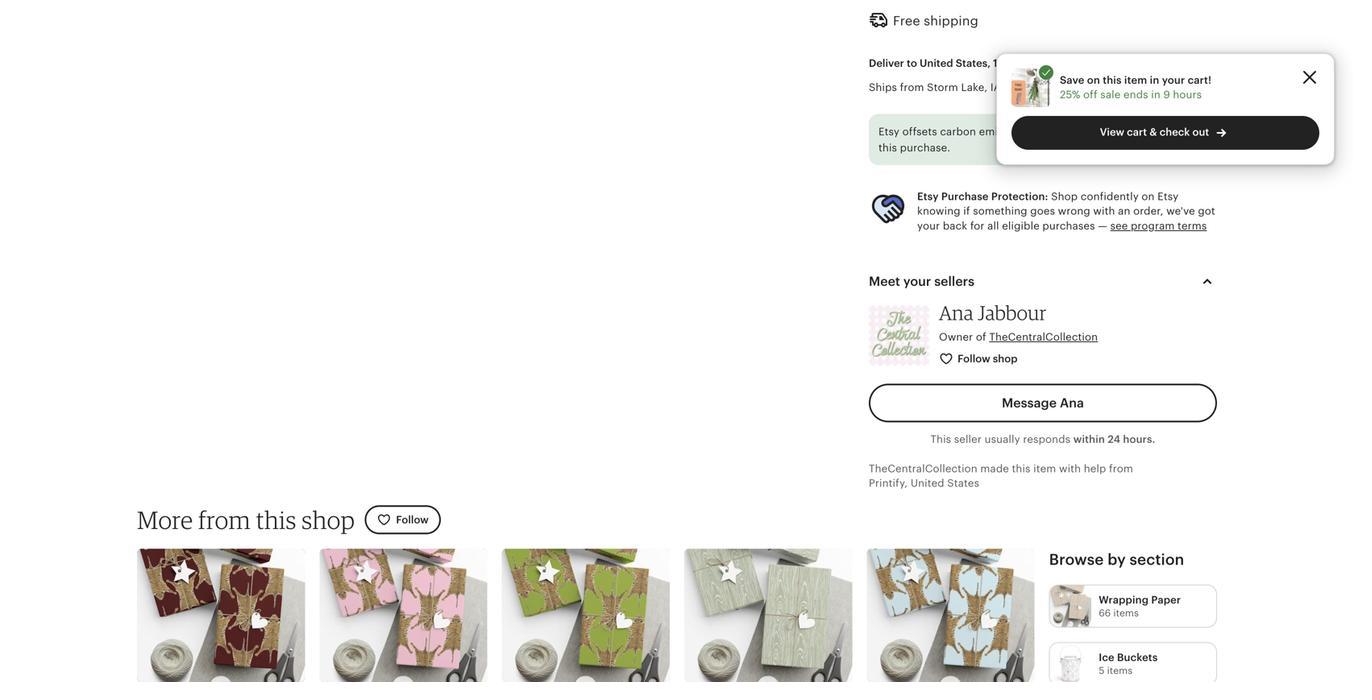 Task type: locate. For each thing, give the bounding box(es) containing it.
protection:
[[991, 191, 1048, 203]]

2 horizontal spatial on
[[1185, 126, 1198, 138]]

1 vertical spatial united
[[911, 478, 944, 490]]

2 horizontal spatial etsy
[[1158, 191, 1179, 203]]

0 vertical spatial items
[[1113, 608, 1139, 619]]

with up —
[[1093, 205, 1115, 217]]

1 vertical spatial items
[[1107, 666, 1133, 677]]

0 vertical spatial ana
[[939, 301, 973, 325]]

0 horizontal spatial etsy
[[879, 126, 900, 138]]

your right "meet"
[[903, 274, 931, 289]]

0 vertical spatial thecentralcollection
[[989, 331, 1098, 343]]

with inside thecentralcollection made this item with help from printify, united states
[[1059, 463, 1081, 475]]

item down this seller usually responds within 24 hours.
[[1033, 463, 1056, 475]]

etsy for etsy purchase protection:
[[917, 191, 939, 203]]

with inside shop confidently on etsy knowing if something goes wrong with an order, we've got your back for all eligible purchases —
[[1093, 205, 1115, 217]]

ana inside ana jabbour owner of thecentralcollection
[[939, 301, 973, 325]]

on inside etsy offsets carbon emissions from shipping and packaging on this purchase.
[[1185, 126, 1198, 138]]

states
[[947, 478, 979, 490]]

1 horizontal spatial item
[[1124, 74, 1147, 86]]

1 vertical spatial follow
[[396, 514, 429, 526]]

ice buckets 5 items
[[1099, 652, 1158, 677]]

etsy up the we've
[[1158, 191, 1179, 203]]

1 vertical spatial shipping
[[1059, 126, 1104, 138]]

view cart & check out link
[[1012, 116, 1319, 150]]

24
[[1108, 434, 1120, 446]]

cart
[[1127, 126, 1147, 138]]

0 horizontal spatial item
[[1033, 463, 1056, 475]]

item inside thecentralcollection made this item with help from printify, united states
[[1033, 463, 1056, 475]]

to
[[907, 57, 917, 69]]

your
[[1162, 74, 1185, 86], [917, 220, 940, 232], [903, 274, 931, 289]]

ana up owner
[[939, 301, 973, 325]]

shipping left and
[[1059, 126, 1104, 138]]

thecentralcollection inside thecentralcollection made this item with help from printify, united states
[[869, 463, 978, 475]]

from inside etsy offsets carbon emissions from shipping and packaging on this purchase.
[[1032, 126, 1057, 138]]

seller
[[954, 434, 982, 446]]

this
[[1103, 74, 1122, 86], [879, 142, 897, 154], [1012, 463, 1030, 475], [256, 505, 296, 535]]

items for wrapping
[[1113, 608, 1139, 619]]

0 vertical spatial shipping
[[924, 14, 979, 28]]

items down "wrapping"
[[1113, 608, 1139, 619]]

follow shop button
[[927, 345, 1031, 375]]

0 horizontal spatial with
[[1059, 463, 1081, 475]]

1 horizontal spatial shipping
[[1059, 126, 1104, 138]]

items inside ice buckets 5 items
[[1107, 666, 1133, 677]]

sellers
[[934, 274, 974, 289]]

within
[[1073, 434, 1105, 446]]

1 vertical spatial on
[[1185, 126, 1198, 138]]

item up ends
[[1124, 74, 1147, 86]]

shipping up deliver to united states, 10001
[[924, 14, 979, 28]]

usually
[[985, 434, 1020, 446]]

knowing
[[917, 205, 961, 217]]

follow inside button
[[396, 514, 429, 526]]

view
[[1100, 126, 1124, 138]]

0 vertical spatial united
[[920, 57, 953, 69]]

wrapping paper 66 items
[[1099, 594, 1181, 619]]

1 horizontal spatial thecentralcollection
[[989, 331, 1098, 343]]

united
[[920, 57, 953, 69], [911, 478, 944, 490]]

on up off
[[1087, 74, 1100, 86]]

on inside save on this item in your cart! 25% off sale ends in 9 hours
[[1087, 74, 1100, 86]]

1 vertical spatial with
[[1059, 463, 1081, 475]]

on
[[1087, 74, 1100, 86], [1185, 126, 1198, 138], [1142, 191, 1155, 203]]

item for in
[[1124, 74, 1147, 86]]

1 horizontal spatial follow
[[958, 353, 990, 365]]

wrapping
[[1099, 594, 1149, 607]]

in left cart!
[[1150, 74, 1159, 86]]

something
[[973, 205, 1027, 217]]

ana jabbour owner of thecentralcollection
[[939, 301, 1098, 343]]

meet your sellers
[[869, 274, 974, 289]]

in left "9"
[[1151, 89, 1161, 101]]

from right emissions
[[1032, 126, 1057, 138]]

wrapping paper: tiger rug in maroon (christmas, holiday, birthday, housewarming gift wrap) image
[[137, 549, 305, 683]]

ia
[[990, 81, 1001, 94]]

0 vertical spatial with
[[1093, 205, 1115, 217]]

from down to
[[900, 81, 924, 94]]

etsy
[[879, 126, 900, 138], [917, 191, 939, 203], [1158, 191, 1179, 203]]

0 vertical spatial follow
[[958, 353, 990, 365]]

shop down ana jabbour owner of thecentralcollection
[[993, 353, 1018, 365]]

this for thecentralcollection made this item with help from printify, united states
[[1012, 463, 1030, 475]]

this inside thecentralcollection made this item with help from printify, united states
[[1012, 463, 1030, 475]]

0 horizontal spatial shop
[[302, 505, 355, 535]]

ana inside button
[[1060, 396, 1084, 411]]

your up "9"
[[1162, 74, 1185, 86]]

shop confidently on etsy knowing if something goes wrong with an order, we've got your back for all eligible purchases —
[[917, 191, 1215, 232]]

1 horizontal spatial etsy
[[917, 191, 939, 203]]

0 vertical spatial your
[[1162, 74, 1185, 86]]

sale
[[1100, 89, 1121, 101]]

paper
[[1151, 594, 1181, 607]]

follow inside button
[[958, 353, 990, 365]]

united up the ships from storm lake, ia
[[920, 57, 953, 69]]

etsy inside etsy offsets carbon emissions from shipping and packaging on this purchase.
[[879, 126, 900, 138]]

ana up within
[[1060, 396, 1084, 411]]

0 vertical spatial item
[[1124, 74, 1147, 86]]

ends
[[1124, 89, 1148, 101]]

2 vertical spatial your
[[903, 274, 931, 289]]

cart!
[[1188, 74, 1212, 86]]

view cart & check out
[[1100, 126, 1209, 138]]

on up the order,
[[1142, 191, 1155, 203]]

united left states at the bottom right of the page
[[911, 478, 944, 490]]

0 horizontal spatial follow
[[396, 514, 429, 526]]

meet your sellers button
[[854, 262, 1232, 301]]

thecentralcollection down jabbour
[[989, 331, 1098, 343]]

etsy purchase protection:
[[917, 191, 1048, 203]]

from right help
[[1109, 463, 1133, 475]]

item
[[1124, 74, 1147, 86], [1033, 463, 1056, 475]]

—
[[1098, 220, 1107, 232]]

wrapping paper: faux bois in white on sage (christmas, holiday, birthday, housewarming gift wrap) image
[[684, 549, 852, 683]]

items for ice
[[1107, 666, 1133, 677]]

1 horizontal spatial on
[[1142, 191, 1155, 203]]

0 horizontal spatial ana
[[939, 301, 973, 325]]

deliver to united states, 10001
[[869, 57, 1024, 69]]

0 horizontal spatial thecentralcollection
[[869, 463, 978, 475]]

shop inside button
[[993, 353, 1018, 365]]

item inside save on this item in your cart! 25% off sale ends in 9 hours
[[1124, 74, 1147, 86]]

responds
[[1023, 434, 1070, 446]]

on right packaging at the right of page
[[1185, 126, 1198, 138]]

see program terms
[[1110, 220, 1207, 232]]

follow for follow
[[396, 514, 429, 526]]

2 vertical spatial on
[[1142, 191, 1155, 203]]

1 horizontal spatial ana
[[1060, 396, 1084, 411]]

1 vertical spatial item
[[1033, 463, 1056, 475]]

with
[[1093, 205, 1115, 217], [1059, 463, 1081, 475]]

offsets
[[902, 126, 937, 138]]

etsy up knowing
[[917, 191, 939, 203]]

your down knowing
[[917, 220, 940, 232]]

etsy left offsets
[[879, 126, 900, 138]]

with left help
[[1059, 463, 1081, 475]]

shop left follow button
[[302, 505, 355, 535]]

follow button
[[365, 506, 441, 535]]

thecentralcollection
[[989, 331, 1098, 343], [869, 463, 978, 475]]

thecentralcollection made this item with help from printify, united states
[[869, 463, 1133, 490]]

storm
[[927, 81, 958, 94]]

follow
[[958, 353, 990, 365], [396, 514, 429, 526]]

thecentralcollection down this
[[869, 463, 978, 475]]

help
[[1084, 463, 1106, 475]]

ana jabbour image
[[869, 306, 929, 366]]

from
[[900, 81, 924, 94], [1032, 126, 1057, 138], [1109, 463, 1133, 475], [198, 505, 251, 535]]

items
[[1113, 608, 1139, 619], [1107, 666, 1133, 677]]

hours.
[[1123, 434, 1155, 446]]

1 vertical spatial thecentralcollection
[[869, 463, 978, 475]]

your inside save on this item in your cart! 25% off sale ends in 9 hours
[[1162, 74, 1185, 86]]

message
[[1002, 396, 1057, 411]]

united inside thecentralcollection made this item with help from printify, united states
[[911, 478, 944, 490]]

1 vertical spatial ana
[[1060, 396, 1084, 411]]

lake,
[[961, 81, 988, 94]]

your inside shop confidently on etsy knowing if something goes wrong with an order, we've got your back for all eligible purchases —
[[917, 220, 940, 232]]

items right the 5 in the bottom of the page
[[1107, 666, 1133, 677]]

this inside save on this item in your cart! 25% off sale ends in 9 hours
[[1103, 74, 1122, 86]]

0 vertical spatial on
[[1087, 74, 1100, 86]]

1 vertical spatial your
[[917, 220, 940, 232]]

ice
[[1099, 652, 1114, 664]]

0 horizontal spatial on
[[1087, 74, 1100, 86]]

wrapping paper: tiger rug in blue (christmas, holiday, birthday, housewarming gift wrap) image
[[867, 549, 1035, 683]]

wrong
[[1058, 205, 1090, 217]]

0 vertical spatial shop
[[993, 353, 1018, 365]]

1 horizontal spatial with
[[1093, 205, 1115, 217]]

1 horizontal spatial shop
[[993, 353, 1018, 365]]

items inside wrapping paper 66 items
[[1113, 608, 1139, 619]]

browse by section
[[1049, 551, 1184, 569]]

we've
[[1166, 205, 1195, 217]]



Task type: describe. For each thing, give the bounding box(es) containing it.
eligible
[[1002, 220, 1040, 232]]

item for with
[[1033, 463, 1056, 475]]

see program terms link
[[1110, 220, 1207, 232]]

carbon
[[940, 126, 976, 138]]

printify,
[[869, 478, 908, 490]]

1 vertical spatial shop
[[302, 505, 355, 535]]

off
[[1083, 89, 1098, 101]]

terms
[[1178, 220, 1207, 232]]

wrapping paper: tiger rug in pink (christmas, holiday, birthday, housewarming gift wrap) image
[[319, 549, 487, 683]]

program
[[1131, 220, 1175, 232]]

deliver to united states, 10001 button
[[857, 46, 1060, 80]]

shipping inside etsy offsets carbon emissions from shipping and packaging on this purchase.
[[1059, 126, 1104, 138]]

section
[[1130, 551, 1184, 569]]

free shipping
[[893, 14, 979, 28]]

out
[[1192, 126, 1209, 138]]

deliver
[[869, 57, 904, 69]]

5
[[1099, 666, 1105, 677]]

if
[[963, 205, 970, 217]]

ships from storm lake, ia
[[869, 81, 1001, 94]]

follow for follow shop
[[958, 353, 990, 365]]

all
[[987, 220, 999, 232]]

0 vertical spatial in
[[1150, 74, 1159, 86]]

purchase
[[941, 191, 989, 203]]

from inside thecentralcollection made this item with help from printify, united states
[[1109, 463, 1133, 475]]

see
[[1110, 220, 1128, 232]]

message ana button
[[869, 384, 1217, 423]]

back
[[943, 220, 967, 232]]

states,
[[956, 57, 991, 69]]

meet
[[869, 274, 900, 289]]

goes
[[1030, 205, 1055, 217]]

buckets
[[1117, 652, 1158, 664]]

this for more from this shop
[[256, 505, 296, 535]]

check
[[1160, 126, 1190, 138]]

packaging
[[1129, 126, 1182, 138]]

see more listings in the wrapping paper section image
[[1050, 586, 1091, 628]]

this
[[930, 434, 951, 446]]

hours
[[1173, 89, 1202, 101]]

shop
[[1051, 191, 1078, 203]]

&
[[1150, 126, 1157, 138]]

10001
[[993, 57, 1024, 69]]

purchases
[[1042, 220, 1095, 232]]

free
[[893, 14, 920, 28]]

save on this item in your cart! 25% off sale ends in 9 hours
[[1060, 74, 1212, 101]]

confidently
[[1081, 191, 1139, 203]]

and
[[1107, 126, 1126, 138]]

got
[[1198, 205, 1215, 217]]

emissions
[[979, 126, 1030, 138]]

ships
[[869, 81, 897, 94]]

etsy for etsy offsets carbon emissions from shipping and packaging on this purchase.
[[879, 126, 900, 138]]

66
[[1099, 608, 1111, 619]]

more from this shop
[[137, 505, 355, 535]]

thecentralcollection link
[[989, 331, 1098, 343]]

this inside etsy offsets carbon emissions from shipping and packaging on this purchase.
[[879, 142, 897, 154]]

this seller usually responds within 24 hours.
[[930, 434, 1155, 446]]

25%
[[1060, 89, 1080, 101]]

an
[[1118, 205, 1130, 217]]

owner
[[939, 331, 973, 343]]

your inside meet your sellers dropdown button
[[903, 274, 931, 289]]

thecentralcollection inside ana jabbour owner of thecentralcollection
[[989, 331, 1098, 343]]

jabbour
[[978, 301, 1047, 325]]

wrapping paper: tiger rug in chartruese (christmas, holiday, birthday, housewarming gift wrap) image
[[502, 549, 670, 683]]

for
[[970, 220, 985, 232]]

etsy offsets carbon emissions from shipping and packaging on this purchase.
[[879, 126, 1198, 154]]

of
[[976, 331, 986, 343]]

purchase.
[[900, 142, 950, 154]]

1 vertical spatial in
[[1151, 89, 1161, 101]]

from right more
[[198, 505, 251, 535]]

browse
[[1049, 551, 1104, 569]]

this for save on this item in your cart! 25% off sale ends in 9 hours
[[1103, 74, 1122, 86]]

united inside dropdown button
[[920, 57, 953, 69]]

follow shop
[[958, 353, 1018, 365]]

etsy inside shop confidently on etsy knowing if something goes wrong with an order, we've got your back for all eligible purchases —
[[1158, 191, 1179, 203]]

made
[[980, 463, 1009, 475]]

on inside shop confidently on etsy knowing if something goes wrong with an order, we've got your back for all eligible purchases —
[[1142, 191, 1155, 203]]

more
[[137, 505, 193, 535]]

order,
[[1133, 205, 1164, 217]]

by
[[1108, 551, 1126, 569]]

9
[[1163, 89, 1170, 101]]

0 horizontal spatial shipping
[[924, 14, 979, 28]]

see more listings in the ice buckets section image
[[1050, 644, 1091, 683]]

save
[[1060, 74, 1084, 86]]

message ana
[[1002, 396, 1084, 411]]



Task type: vqa. For each thing, say whether or not it's contained in the screenshot.
the right TheCentralCollection
yes



